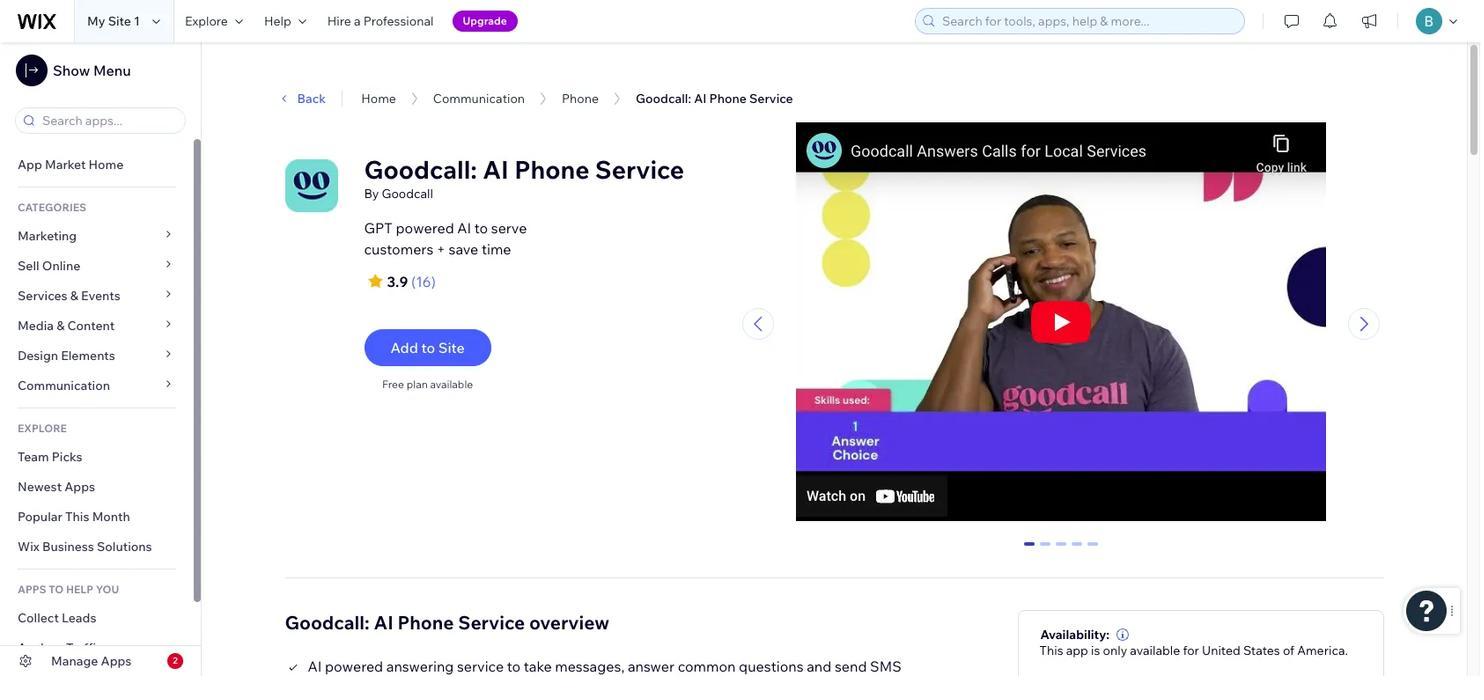 Task type: locate. For each thing, give the bounding box(es) containing it.
1 horizontal spatial communication
[[433, 91, 525, 107]]

analyze
[[18, 640, 63, 656]]

2 right manage apps
[[173, 655, 178, 667]]

plan
[[406, 378, 428, 391]]

0 vertical spatial goodcall:
[[636, 91, 691, 107]]

and
[[807, 657, 832, 675]]

0 vertical spatial to
[[474, 219, 488, 237]]

app market home
[[18, 157, 124, 173]]

phone for goodcall: ai phone service
[[709, 91, 747, 107]]

+
[[437, 240, 446, 258]]

common
[[678, 657, 736, 675]]

to right the add
[[421, 339, 435, 357]]

1 right my
[[134, 13, 140, 29]]

sidebar element
[[0, 42, 202, 676]]

site up free plan available
[[438, 339, 465, 357]]

home link
[[361, 91, 396, 107]]

upgrade button
[[452, 11, 518, 32]]

save
[[449, 240, 478, 258]]

goodcall inside goodcall: ai phone service by goodcall
[[382, 186, 433, 202]]

site
[[108, 13, 131, 29], [438, 339, 465, 357]]

content
[[67, 318, 115, 334]]

1 vertical spatial home
[[88, 157, 124, 173]]

ai inside the gpt powered ai to serve customers + save time
[[457, 219, 471, 237]]

to inside the gpt powered ai to serve customers + save time
[[474, 219, 488, 237]]

1 horizontal spatial apps
[[101, 653, 132, 669]]

& for content
[[56, 318, 65, 334]]

1 vertical spatial apps
[[101, 653, 132, 669]]

answering
[[386, 657, 454, 675]]

1 vertical spatial &
[[56, 318, 65, 334]]

service for goodcall: ai phone service by goodcall
[[595, 154, 684, 185]]

0 horizontal spatial communication
[[18, 378, 113, 394]]

1 horizontal spatial this
[[1040, 642, 1063, 658]]

1 horizontal spatial available
[[1130, 642, 1180, 658]]

2 horizontal spatial to
[[507, 657, 520, 675]]

0 horizontal spatial available
[[430, 378, 473, 391]]

available
[[430, 378, 473, 391], [1130, 642, 1180, 658]]

to inside the ai powered answering service to take messages, answer common questions and send sms
[[507, 657, 520, 675]]

media & content
[[18, 318, 115, 334]]

goodcall: inside goodcall: ai phone service by goodcall
[[364, 154, 477, 185]]

& left events
[[70, 288, 78, 304]]

apps
[[64, 479, 95, 495], [101, 653, 132, 669]]

to left take
[[507, 657, 520, 675]]

marketing link
[[0, 221, 194, 251]]

powered left the answering
[[325, 657, 383, 675]]

wix
[[18, 539, 40, 555]]

business
[[42, 539, 94, 555]]

to up time
[[474, 219, 488, 237]]

powered inside the ai powered answering service to take messages, answer common questions and send sms
[[325, 657, 383, 675]]

goodcall: for goodcall: ai phone service
[[636, 91, 691, 107]]

manage
[[51, 653, 98, 669]]

0 horizontal spatial apps
[[64, 479, 95, 495]]

2 horizontal spatial service
[[749, 91, 793, 107]]

this left app
[[1040, 642, 1063, 658]]

united
[[1202, 642, 1240, 658]]

month
[[92, 509, 130, 525]]

0 horizontal spatial communication link
[[0, 371, 194, 401]]

0 horizontal spatial powered
[[325, 657, 383, 675]]

ai
[[694, 91, 707, 107], [483, 154, 509, 185], [457, 219, 471, 237], [374, 611, 393, 634], [308, 657, 322, 675]]

0 vertical spatial service
[[749, 91, 793, 107]]

newest apps link
[[0, 472, 194, 502]]

1 horizontal spatial to
[[474, 219, 488, 237]]

home right back
[[361, 91, 396, 107]]

2 vertical spatial service
[[458, 611, 525, 634]]

events
[[81, 288, 120, 304]]

this
[[65, 509, 89, 525], [1040, 642, 1063, 658]]

send
[[835, 657, 867, 675]]

ai powered answering service to take messages, answer common questions and send sms
[[308, 657, 901, 676]]

phone inside goodcall: ai phone service by goodcall
[[514, 154, 590, 185]]

1 vertical spatial available
[[1130, 642, 1180, 658]]

1 vertical spatial this
[[1040, 642, 1063, 658]]

1 vertical spatial 2
[[173, 655, 178, 667]]

0
[[1026, 542, 1033, 558]]

powered up +
[[396, 219, 454, 237]]

ai for goodcall: ai phone service by goodcall
[[483, 154, 509, 185]]

back button
[[276, 91, 326, 107]]

communication down 'design elements'
[[18, 378, 113, 394]]

my site 1
[[87, 13, 140, 29]]

categories
[[18, 201, 86, 214]]

goodcall up home link
[[337, 72, 389, 88]]

to inside 'add to site' button
[[421, 339, 435, 357]]

this inside sidebar "element"
[[65, 509, 89, 525]]

0 horizontal spatial site
[[108, 13, 131, 29]]

service inside goodcall: ai phone service button
[[749, 91, 793, 107]]

1 vertical spatial goodcall:
[[364, 154, 477, 185]]

1 vertical spatial site
[[438, 339, 465, 357]]

0 vertical spatial communication link
[[433, 91, 525, 107]]

1 horizontal spatial home
[[361, 91, 396, 107]]

of
[[1283, 642, 1294, 658]]

goodcall: ai phone service  overview
[[285, 611, 609, 634]]

& right the media
[[56, 318, 65, 334]]

phone inside button
[[709, 91, 747, 107]]

0 horizontal spatial this
[[65, 509, 89, 525]]

0 horizontal spatial 2
[[173, 655, 178, 667]]

0 horizontal spatial home
[[88, 157, 124, 173]]

2 left 3
[[1058, 542, 1065, 558]]

1 horizontal spatial 1
[[1042, 542, 1049, 558]]

apps for manage apps
[[101, 653, 132, 669]]

app
[[1066, 642, 1088, 658]]

available left for
[[1130, 642, 1180, 658]]

communication link down elements
[[0, 371, 194, 401]]

wix business solutions link
[[0, 532, 194, 562]]

service
[[749, 91, 793, 107], [595, 154, 684, 185], [458, 611, 525, 634]]

1 vertical spatial communication
[[18, 378, 113, 394]]

1 right 0
[[1042, 542, 1049, 558]]

goodcall: for goodcall: ai phone service by goodcall
[[364, 154, 477, 185]]

sell
[[18, 258, 39, 274]]

goodcall: ai phone service  logo image
[[285, 159, 338, 212]]

gpt powered ai to serve customers + save time
[[364, 219, 527, 258]]

2
[[1058, 542, 1065, 558], [173, 655, 178, 667]]

1 vertical spatial powered
[[325, 657, 383, 675]]

2 vertical spatial goodcall:
[[285, 611, 370, 634]]

available right plan
[[430, 378, 473, 391]]

2 vertical spatial to
[[507, 657, 520, 675]]

service inside goodcall: ai phone service by goodcall
[[595, 154, 684, 185]]

hire a professional
[[327, 13, 434, 29]]

0 vertical spatial 1
[[134, 13, 140, 29]]

ai inside the ai powered answering service to take messages, answer common questions and send sms
[[308, 657, 322, 675]]

apps up popular this month
[[64, 479, 95, 495]]

0 vertical spatial 2
[[1058, 542, 1065, 558]]

services & events
[[18, 288, 120, 304]]

app
[[18, 157, 42, 173]]

goodcall right by
[[382, 186, 433, 202]]

goodcall:
[[636, 91, 691, 107], [364, 154, 477, 185], [285, 611, 370, 634]]

home right market
[[88, 157, 124, 173]]

apps right manage
[[101, 653, 132, 669]]

to
[[474, 219, 488, 237], [421, 339, 435, 357], [507, 657, 520, 675]]

analyze traffic link
[[0, 633, 194, 663]]

0 vertical spatial apps
[[64, 479, 95, 495]]

&
[[70, 288, 78, 304], [56, 318, 65, 334]]

0 vertical spatial powered
[[396, 219, 454, 237]]

goodcall: inside button
[[636, 91, 691, 107]]

ai for goodcall: ai phone service  overview
[[374, 611, 393, 634]]

gpt
[[364, 219, 393, 237]]

customers
[[364, 240, 433, 258]]

1 horizontal spatial site
[[438, 339, 465, 357]]

ai inside goodcall: ai phone service by goodcall
[[483, 154, 509, 185]]

1 vertical spatial 1
[[1042, 542, 1049, 558]]

collect leads
[[18, 610, 96, 626]]

1 vertical spatial service
[[595, 154, 684, 185]]

take
[[524, 657, 552, 675]]

0 vertical spatial site
[[108, 13, 131, 29]]

1 horizontal spatial &
[[70, 288, 78, 304]]

time
[[482, 240, 511, 258]]

sms
[[870, 657, 901, 675]]

this up wix business solutions at the left bottom of page
[[65, 509, 89, 525]]

3
[[1074, 542, 1081, 558]]

goodcall
[[337, 72, 389, 88], [382, 186, 433, 202]]

site right my
[[108, 13, 131, 29]]

0 horizontal spatial &
[[56, 318, 65, 334]]

sell online link
[[0, 251, 194, 281]]

1 horizontal spatial service
[[595, 154, 684, 185]]

1 horizontal spatial powered
[[396, 219, 454, 237]]

design
[[18, 348, 58, 364]]

1 vertical spatial to
[[421, 339, 435, 357]]

powered inside the gpt powered ai to serve customers + save time
[[396, 219, 454, 237]]

0 vertical spatial &
[[70, 288, 78, 304]]

communication down upgrade button
[[433, 91, 525, 107]]

16
[[416, 273, 431, 291]]

design elements
[[18, 348, 115, 364]]

0 horizontal spatial to
[[421, 339, 435, 357]]

0 horizontal spatial service
[[458, 611, 525, 634]]

0 vertical spatial this
[[65, 509, 89, 525]]

ai for goodcall: ai phone service
[[694, 91, 707, 107]]

1 horizontal spatial 2
[[1058, 542, 1065, 558]]

communication link down upgrade button
[[433, 91, 525, 107]]

1
[[134, 13, 140, 29], [1042, 542, 1049, 558]]

communication link
[[433, 91, 525, 107], [0, 371, 194, 401]]

1 vertical spatial goodcall
[[382, 186, 433, 202]]

market
[[45, 157, 86, 173]]

marketing
[[18, 228, 77, 244]]

to
[[49, 583, 64, 596]]

Search apps... field
[[37, 108, 180, 133]]

ai inside button
[[694, 91, 707, 107]]

services & events link
[[0, 281, 194, 311]]

explore
[[185, 13, 228, 29]]

Search for tools, apps, help & more... field
[[937, 9, 1239, 33]]



Task type: describe. For each thing, give the bounding box(es) containing it.
wix business solutions
[[18, 539, 152, 555]]

0 1 2 3 4
[[1026, 542, 1097, 558]]

service
[[457, 657, 504, 675]]

phone for goodcall: ai phone service  overview
[[398, 611, 454, 634]]

upgrade
[[463, 14, 507, 27]]

messages,
[[555, 657, 625, 675]]

by
[[364, 186, 379, 202]]

a
[[354, 13, 361, 29]]

newest
[[18, 479, 62, 495]]

phone for goodcall: ai phone service by goodcall
[[514, 154, 590, 185]]

answer
[[628, 657, 675, 675]]

0 vertical spatial home
[[361, 91, 396, 107]]

traffic
[[66, 640, 103, 656]]

powered for ai
[[396, 219, 454, 237]]

picks
[[52, 449, 82, 465]]

1 horizontal spatial communication link
[[433, 91, 525, 107]]

this app is only available for united states of america.
[[1040, 642, 1348, 658]]

team
[[18, 449, 49, 465]]

3.9
[[387, 273, 408, 291]]

apps to help you
[[18, 583, 119, 596]]

design elements link
[[0, 341, 194, 371]]

home inside "link"
[[88, 157, 124, 173]]

help
[[66, 583, 93, 596]]

elements
[[61, 348, 115, 364]]

0 vertical spatial available
[[430, 378, 473, 391]]

1 vertical spatial communication link
[[0, 371, 194, 401]]

free plan available
[[382, 378, 473, 391]]

questions
[[739, 657, 804, 675]]

menu
[[93, 62, 131, 79]]

add
[[391, 339, 418, 357]]

communication inside sidebar "element"
[[18, 378, 113, 394]]

states
[[1243, 642, 1280, 658]]

serve
[[491, 219, 527, 237]]

is
[[1091, 642, 1100, 658]]

popular this month
[[18, 509, 130, 525]]

availability:
[[1040, 627, 1110, 642]]

3.9 ( 16 )
[[387, 273, 436, 291]]

overview
[[529, 611, 609, 634]]

goodcall: ai phone service by goodcall
[[364, 154, 684, 202]]

help button
[[253, 0, 317, 42]]

only
[[1103, 642, 1127, 658]]

team picks
[[18, 449, 82, 465]]

help
[[264, 13, 291, 29]]

hire
[[327, 13, 351, 29]]

0 horizontal spatial 1
[[134, 13, 140, 29]]

show menu
[[53, 62, 131, 79]]

collect
[[18, 610, 59, 626]]

0 vertical spatial goodcall
[[337, 72, 389, 88]]

media
[[18, 318, 54, 334]]

popular
[[18, 509, 62, 525]]

service for goodcall: ai phone service  overview
[[458, 611, 525, 634]]

0 vertical spatial communication
[[433, 91, 525, 107]]

service for goodcall: ai phone service
[[749, 91, 793, 107]]

show
[[53, 62, 90, 79]]

goodcall: for goodcall: ai phone service  overview
[[285, 611, 370, 634]]

powered for answering
[[325, 657, 383, 675]]

show menu button
[[16, 55, 131, 86]]

leads
[[62, 610, 96, 626]]

professional
[[363, 13, 434, 29]]

newest apps
[[18, 479, 95, 495]]

goodcall: ai phone service button
[[627, 85, 802, 112]]

add to site button
[[364, 329, 491, 366]]

analyze traffic
[[18, 640, 103, 656]]

america.
[[1297, 642, 1348, 658]]

solutions
[[97, 539, 152, 555]]

)
[[431, 273, 436, 291]]

team picks link
[[0, 442, 194, 472]]

2 inside sidebar "element"
[[173, 655, 178, 667]]

explore
[[18, 422, 67, 435]]

my
[[87, 13, 105, 29]]

phone link
[[562, 91, 599, 107]]

site inside button
[[438, 339, 465, 357]]

& for events
[[70, 288, 78, 304]]

app market home link
[[0, 150, 194, 180]]

online
[[42, 258, 80, 274]]

you
[[96, 583, 119, 596]]

apps for newest apps
[[64, 479, 95, 495]]

(
[[411, 273, 416, 291]]

back
[[297, 91, 326, 107]]

apps
[[18, 583, 46, 596]]

goodcall: ai phone service
[[636, 91, 793, 107]]

media & content link
[[0, 311, 194, 341]]

collect leads link
[[0, 603, 194, 633]]

add to site
[[391, 339, 465, 357]]

popular this month link
[[0, 502, 194, 532]]

for
[[1183, 642, 1199, 658]]



Task type: vqa. For each thing, say whether or not it's contained in the screenshot.
Unsaved view Field
no



